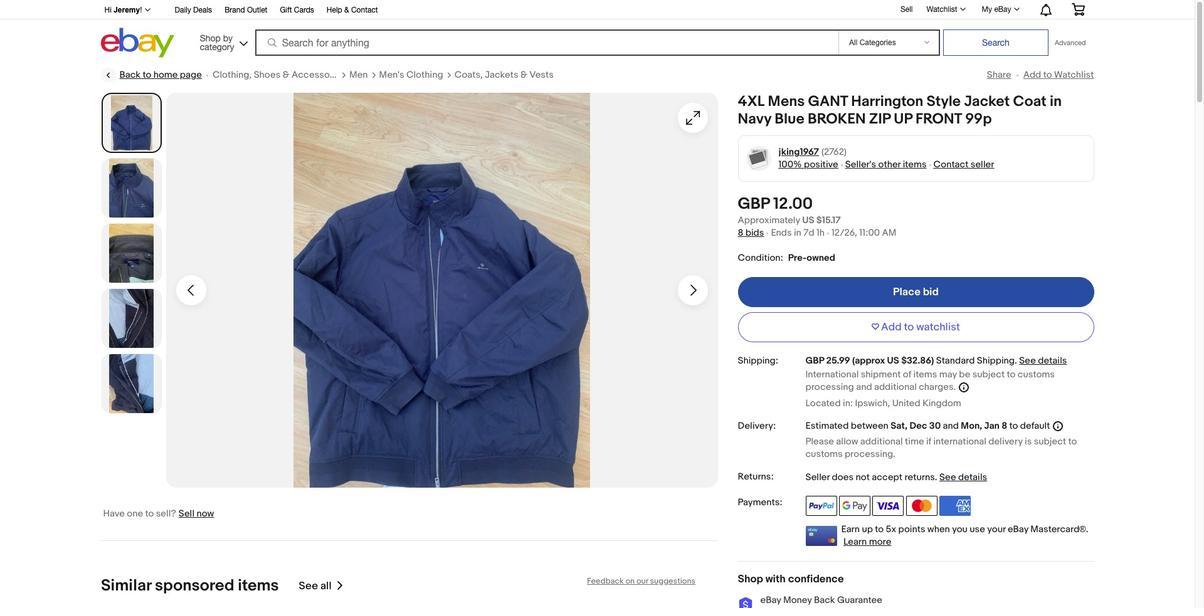Task type: describe. For each thing, give the bounding box(es) containing it.
estimated between sat, dec 30 and mon, jan 8 to default
[[806, 420, 1050, 432]]

to inside button
[[904, 321, 914, 334]]

contact inside "link"
[[351, 6, 378, 14]]

in inside 4xl mens gant harrington style jacket coat in navy blue broken zip up front  99p
[[1050, 93, 1062, 110]]

to inside the earn up to 5x points when you use your ebay mastercard®. learn more
[[875, 524, 884, 536]]

jacket
[[964, 93, 1010, 110]]

add for add to watchlist
[[1023, 69, 1041, 81]]

ends in 7d 1h
[[771, 227, 825, 239]]

back to home page
[[119, 69, 202, 81]]

men's clothing link
[[379, 69, 443, 82]]

shop for shop with confidence
[[738, 573, 763, 586]]

see all link
[[299, 576, 344, 596]]

may
[[939, 369, 957, 381]]

4xl mens gant harrington style jacket coat in navy blue broken zip up front  99p - picture 1 of 5 image
[[166, 93, 718, 488]]

0 vertical spatial see details link
[[1019, 355, 1067, 367]]

1 horizontal spatial 8
[[1002, 420, 1007, 432]]

1 vertical spatial .
[[935, 472, 937, 484]]

ebay inside the earn up to 5x points when you use your ebay mastercard®. learn more
[[1008, 524, 1029, 536]]

kingdom
[[923, 397, 961, 409]]

clothing,
[[213, 69, 252, 81]]

time
[[905, 436, 924, 448]]

seller's other items link
[[845, 159, 927, 171]]

& for clothing, shoes & accessories men
[[283, 69, 290, 81]]

estimated
[[806, 420, 849, 432]]

guarantee
[[837, 595, 883, 607]]

seller's other items
[[845, 159, 927, 171]]

help & contact
[[327, 6, 378, 14]]

men's clothing
[[379, 69, 443, 81]]

additional inside please allow additional time if international delivery is subject to customs processing.
[[860, 436, 903, 448]]

front
[[916, 110, 962, 128]]

8 bids link
[[738, 227, 764, 239]]

items for similar sponsored items
[[238, 576, 279, 596]]

shipping:
[[738, 355, 778, 367]]

to inside international shipment of items may be subject to customs processing and additional charges.
[[1007, 369, 1016, 381]]

watchlist
[[917, 321, 960, 334]]

1 vertical spatial back
[[814, 595, 835, 607]]

share button
[[987, 69, 1011, 81]]

shop with confidence
[[738, 573, 844, 586]]

please allow additional time if international delivery is subject to customs processing.
[[806, 436, 1077, 460]]

broken
[[808, 110, 866, 128]]

dec
[[910, 420, 927, 432]]

daily deals link
[[175, 4, 212, 18]]

similar sponsored items
[[101, 576, 279, 596]]

to right one
[[145, 508, 154, 520]]

default
[[1020, 420, 1050, 432]]

sell inside account navigation
[[901, 5, 913, 14]]

ebay mastercard image
[[806, 526, 837, 546]]

google pay image
[[839, 496, 870, 516]]

add for add to watchlist
[[881, 321, 902, 334]]

advanced
[[1055, 39, 1086, 46]]

mastercard®.
[[1031, 524, 1088, 536]]

items for seller's other items
[[903, 159, 927, 171]]

you
[[952, 524, 968, 536]]

watchlist inside account navigation
[[927, 5, 957, 14]]

see all
[[299, 580, 331, 592]]

located in: ipswich, united kingdom
[[806, 397, 961, 409]]

See all text field
[[299, 580, 331, 592]]

daily deals
[[175, 6, 212, 14]]

shipping
[[977, 355, 1015, 367]]

12.00
[[773, 194, 813, 214]]

condition:
[[738, 252, 783, 264]]

ebay inside account navigation
[[994, 5, 1011, 14]]

page
[[180, 69, 202, 81]]

place
[[893, 286, 921, 299]]

american express image
[[940, 496, 971, 516]]

picture 3 of 5 image
[[102, 224, 161, 283]]

be
[[959, 369, 971, 381]]

gant
[[808, 93, 848, 110]]

11:00
[[859, 227, 880, 239]]

gbp 25.99 (approx us $32.86) standard shipping . see details
[[806, 355, 1067, 367]]

is
[[1025, 436, 1032, 448]]

2 horizontal spatial see
[[1019, 355, 1036, 367]]

payments:
[[738, 497, 782, 509]]

returns:
[[738, 471, 774, 483]]

please
[[806, 436, 834, 448]]

gbp for 12.00
[[738, 194, 770, 214]]

items inside international shipment of items may be subject to customs processing and additional charges.
[[914, 369, 937, 381]]

international
[[934, 436, 987, 448]]

1 horizontal spatial contact
[[934, 159, 969, 171]]

4xl mens gant harrington style jacket coat in navy blue broken zip up front  99p
[[738, 93, 1062, 128]]

1 vertical spatial and
[[943, 420, 959, 432]]

have
[[103, 508, 125, 520]]

0 horizontal spatial back
[[119, 69, 141, 81]]

positive
[[804, 159, 838, 171]]

sell link
[[895, 5, 919, 14]]

paypal image
[[806, 496, 837, 516]]

international
[[806, 369, 859, 381]]

accept
[[872, 472, 903, 484]]

mon,
[[961, 420, 982, 432]]

0 horizontal spatial see
[[299, 580, 318, 592]]

shop by category button
[[194, 28, 251, 55]]

brand
[[225, 6, 245, 14]]

confidence
[[788, 573, 844, 586]]

accessories
[[292, 69, 346, 81]]

use
[[970, 524, 985, 536]]

coats, jackets & vests
[[455, 69, 554, 81]]

(approx
[[852, 355, 885, 367]]

seller does not accept returns . see details
[[806, 472, 987, 484]]

visa image
[[873, 496, 904, 516]]

watchlist link
[[920, 2, 971, 17]]

contact seller
[[934, 159, 994, 171]]

vests
[[529, 69, 554, 81]]

shop for shop by category
[[200, 33, 221, 43]]

0 vertical spatial .
[[1015, 355, 1017, 367]]

zip
[[869, 110, 891, 128]]

have one to sell? sell now
[[103, 508, 214, 520]]

1 vertical spatial see details link
[[939, 472, 987, 484]]

processing
[[806, 381, 854, 393]]

2 vertical spatial ebay
[[760, 595, 781, 607]]

daily
[[175, 6, 191, 14]]

bids
[[746, 227, 764, 239]]



Task type: locate. For each thing, give the bounding box(es) containing it.
8 left bids
[[738, 227, 744, 239]]

0 vertical spatial additional
[[874, 381, 917, 393]]

details
[[1038, 355, 1067, 367], [958, 472, 987, 484]]

0 vertical spatial and
[[856, 381, 872, 393]]

sell?
[[156, 508, 176, 520]]

feedback
[[587, 576, 624, 586]]

0 horizontal spatial us
[[802, 214, 814, 226]]

subject right is
[[1034, 436, 1066, 448]]

1 horizontal spatial details
[[1038, 355, 1067, 367]]

0 vertical spatial subject
[[973, 369, 1005, 381]]

back to home page link
[[101, 68, 202, 83]]

navy
[[738, 110, 772, 128]]

1 horizontal spatial subject
[[1034, 436, 1066, 448]]

more
[[869, 536, 891, 548]]

gbp up approximately
[[738, 194, 770, 214]]

us for 12.00
[[802, 214, 814, 226]]

us for 25.99
[[887, 355, 899, 367]]

sell left watchlist link
[[901, 5, 913, 14]]

does
[[832, 472, 854, 484]]

details up american express image
[[958, 472, 987, 484]]

2 horizontal spatial &
[[521, 69, 527, 81]]

up
[[894, 110, 913, 128]]

& for coats, jackets & vests
[[521, 69, 527, 81]]

by
[[223, 33, 233, 43]]

shop by category
[[200, 33, 234, 52]]

ebay money back guarantee
[[760, 595, 883, 607]]

0 vertical spatial see
[[1019, 355, 1036, 367]]

jeremy
[[114, 6, 140, 14]]

learn more link
[[844, 536, 891, 548]]

customs up default
[[1018, 369, 1055, 381]]

0 horizontal spatial details
[[958, 472, 987, 484]]

8 right jan
[[1002, 420, 1007, 432]]

brand outlet
[[225, 6, 267, 14]]

ebay right my
[[994, 5, 1011, 14]]

25.99
[[826, 355, 850, 367]]

to up coat at the top right of page
[[1043, 69, 1052, 81]]

1 vertical spatial 8
[[1002, 420, 1007, 432]]

items down the $32.86)
[[914, 369, 937, 381]]

0 horizontal spatial customs
[[806, 448, 843, 460]]

customs inside international shipment of items may be subject to customs processing and additional charges.
[[1018, 369, 1055, 381]]

cards
[[294, 6, 314, 14]]

blue
[[775, 110, 805, 128]]

and inside international shipment of items may be subject to customs processing and additional charges.
[[856, 381, 872, 393]]

99p
[[965, 110, 992, 128]]

subject down shipping
[[973, 369, 1005, 381]]

watchlist down advanced "link"
[[1054, 69, 1094, 81]]

0 vertical spatial sell
[[901, 5, 913, 14]]

1 vertical spatial details
[[958, 472, 987, 484]]

to left the 5x
[[875, 524, 884, 536]]

0 vertical spatial in
[[1050, 93, 1062, 110]]

1 horizontal spatial sell
[[901, 5, 913, 14]]

ipswich,
[[855, 397, 890, 409]]

1 horizontal spatial gbp
[[806, 355, 824, 367]]

& right shoes
[[283, 69, 290, 81]]

items left see all text field
[[238, 576, 279, 596]]

home
[[153, 69, 178, 81]]

processing.
[[845, 448, 896, 460]]

with details__icon image
[[738, 597, 753, 608]]

0 horizontal spatial add
[[881, 321, 902, 334]]

to
[[143, 69, 151, 81], [1043, 69, 1052, 81], [904, 321, 914, 334], [1007, 369, 1016, 381], [1010, 420, 1018, 432], [1068, 436, 1077, 448], [145, 508, 154, 520], [875, 524, 884, 536]]

2 vertical spatial items
[[238, 576, 279, 596]]

if
[[926, 436, 931, 448]]

customs down please
[[806, 448, 843, 460]]

1 vertical spatial add
[[881, 321, 902, 334]]

0 vertical spatial contact
[[351, 6, 378, 14]]

(2762)
[[822, 146, 847, 158]]

back left home
[[119, 69, 141, 81]]

gbp for 25.99
[[806, 355, 824, 367]]

other
[[878, 159, 901, 171]]

0 horizontal spatial gbp
[[738, 194, 770, 214]]

shoes
[[254, 69, 281, 81]]

see right shipping
[[1019, 355, 1036, 367]]

earn up to 5x points when you use your ebay mastercard®. learn more
[[841, 524, 1088, 548]]

coats, jackets & vests link
[[455, 69, 554, 82]]

in left 7d
[[794, 227, 801, 239]]

& left vests
[[521, 69, 527, 81]]

1 horizontal spatial us
[[887, 355, 899, 367]]

contact right help
[[351, 6, 378, 14]]

2 vertical spatial see
[[299, 580, 318, 592]]

to up the delivery
[[1010, 420, 1018, 432]]

0 vertical spatial details
[[1038, 355, 1067, 367]]

1 vertical spatial gbp
[[806, 355, 824, 367]]

my ebay
[[982, 5, 1011, 14]]

8 bids
[[738, 227, 764, 239]]

and
[[856, 381, 872, 393], [943, 420, 959, 432]]

1 horizontal spatial see
[[939, 472, 956, 484]]

gbp up international
[[806, 355, 824, 367]]

returns
[[905, 472, 935, 484]]

brand outlet link
[[225, 4, 267, 18]]

& right help
[[344, 6, 349, 14]]

earn
[[841, 524, 860, 536]]

1 vertical spatial see
[[939, 472, 956, 484]]

and up ipswich,
[[856, 381, 872, 393]]

see details link right shipping
[[1019, 355, 1067, 367]]

with
[[766, 573, 786, 586]]

us inside gbp 12.00 approximately us $15.17
[[802, 214, 814, 226]]

0 horizontal spatial in
[[794, 227, 801, 239]]

subject inside international shipment of items may be subject to customs processing and additional charges.
[[973, 369, 1005, 381]]

to inside please allow additional time if international delivery is subject to customs processing.
[[1068, 436, 1077, 448]]

see
[[1019, 355, 1036, 367], [939, 472, 956, 484], [299, 580, 318, 592]]

sat,
[[891, 420, 908, 432]]

add inside button
[[881, 321, 902, 334]]

shipment
[[861, 369, 901, 381]]

now
[[197, 508, 214, 520]]

None submit
[[943, 29, 1049, 56]]

see details link up american express image
[[939, 472, 987, 484]]

us up shipment
[[887, 355, 899, 367]]

0 vertical spatial customs
[[1018, 369, 1055, 381]]

1h
[[817, 227, 825, 239]]

1 vertical spatial shop
[[738, 573, 763, 586]]

gift
[[280, 6, 292, 14]]

gbp 12.00 approximately us $15.17
[[738, 194, 841, 226]]

1 horizontal spatial back
[[814, 595, 835, 607]]

1 horizontal spatial shop
[[738, 573, 763, 586]]

items right other in the top right of the page
[[903, 159, 927, 171]]

sell now link
[[179, 508, 214, 520]]

jking1967 link
[[779, 146, 819, 159]]

coat
[[1013, 93, 1047, 110]]

mens
[[768, 93, 805, 110]]

subject inside please allow additional time if international delivery is subject to customs processing.
[[1034, 436, 1066, 448]]

. down please allow additional time if international delivery is subject to customs processing.
[[935, 472, 937, 484]]

jking1967
[[779, 146, 819, 158]]

0 horizontal spatial subject
[[973, 369, 1005, 381]]

feedback on our suggestions link
[[587, 576, 695, 586]]

jackets
[[485, 69, 518, 81]]

in right coat at the top right of page
[[1050, 93, 1062, 110]]

shop up with details__icon
[[738, 573, 763, 586]]

none submit inside shop by category banner
[[943, 29, 1049, 56]]

0 vertical spatial back
[[119, 69, 141, 81]]

1 horizontal spatial in
[[1050, 93, 1062, 110]]

1 horizontal spatial and
[[943, 420, 959, 432]]

account navigation
[[98, 0, 1094, 19]]

0 horizontal spatial contact
[[351, 6, 378, 14]]

1 horizontal spatial customs
[[1018, 369, 1055, 381]]

shop by category banner
[[98, 0, 1094, 61]]

ends
[[771, 227, 792, 239]]

to right is
[[1068, 436, 1077, 448]]

united
[[892, 397, 921, 409]]

back
[[119, 69, 141, 81], [814, 595, 835, 607]]

0 vertical spatial watchlist
[[927, 5, 957, 14]]

watchlist right sell link
[[927, 5, 957, 14]]

in:
[[843, 397, 853, 409]]

0 vertical spatial us
[[802, 214, 814, 226]]

to down shipping
[[1007, 369, 1016, 381]]

1 horizontal spatial &
[[344, 6, 349, 14]]

seller
[[971, 159, 994, 171]]

1 vertical spatial customs
[[806, 448, 843, 460]]

0 horizontal spatial sell
[[179, 508, 195, 520]]

0 horizontal spatial .
[[935, 472, 937, 484]]

4xl
[[738, 93, 765, 110]]

1 vertical spatial in
[[794, 227, 801, 239]]

!
[[140, 6, 142, 14]]

see right "returns"
[[939, 472, 956, 484]]

0 vertical spatial items
[[903, 159, 927, 171]]

0 vertical spatial add
[[1023, 69, 1041, 81]]

master card image
[[906, 496, 937, 516]]

contact left seller
[[934, 159, 969, 171]]

us
[[802, 214, 814, 226], [887, 355, 899, 367]]

picture 5 of 5 image
[[102, 354, 161, 413]]

& inside help & contact "link"
[[344, 6, 349, 14]]

gbp inside gbp 12.00 approximately us $15.17
[[738, 194, 770, 214]]

picture 4 of 5 image
[[102, 289, 161, 348]]

shop
[[200, 33, 221, 43], [738, 573, 763, 586]]

us up 7d
[[802, 214, 814, 226]]

pre-
[[788, 252, 807, 264]]

Search for anything text field
[[257, 31, 836, 55]]

jking1967 image
[[746, 146, 771, 172]]

1 horizontal spatial see details link
[[1019, 355, 1067, 367]]

1 vertical spatial ebay
[[1008, 524, 1029, 536]]

shop inside shop by category
[[200, 33, 221, 43]]

. right standard
[[1015, 355, 1017, 367]]

0 vertical spatial shop
[[200, 33, 221, 43]]

sell left "now"
[[179, 508, 195, 520]]

1 horizontal spatial watchlist
[[1054, 69, 1094, 81]]

feedback on our suggestions
[[587, 576, 695, 586]]

clothing
[[406, 69, 443, 81]]

8
[[738, 227, 744, 239], [1002, 420, 1007, 432]]

additional down of
[[874, 381, 917, 393]]

clothing, shoes & accessories men
[[213, 69, 368, 81]]

add down place
[[881, 321, 902, 334]]

0 horizontal spatial watchlist
[[927, 5, 957, 14]]

style
[[927, 93, 961, 110]]

condition: pre-owned
[[738, 252, 835, 264]]

$32.86)
[[901, 355, 934, 367]]

picture 2 of 5 image
[[102, 159, 161, 218]]

additional inside international shipment of items may be subject to customs processing and additional charges.
[[874, 381, 917, 393]]

1 horizontal spatial add
[[1023, 69, 1041, 81]]

0 horizontal spatial shop
[[200, 33, 221, 43]]

back down confidence
[[814, 595, 835, 607]]

bid
[[923, 286, 939, 299]]

clothing, shoes & accessories link
[[213, 69, 346, 82]]

customs inside please allow additional time if international delivery is subject to customs processing.
[[806, 448, 843, 460]]

1 vertical spatial subject
[[1034, 436, 1066, 448]]

and right the 30
[[943, 420, 959, 432]]

between
[[851, 420, 889, 432]]

see left all
[[299, 580, 318, 592]]

add up coat at the top right of page
[[1023, 69, 1041, 81]]

0 horizontal spatial &
[[283, 69, 290, 81]]

0 vertical spatial gbp
[[738, 194, 770, 214]]

delivery
[[989, 436, 1023, 448]]

0 horizontal spatial 8
[[738, 227, 744, 239]]

0 horizontal spatial see details link
[[939, 472, 987, 484]]

0 horizontal spatial and
[[856, 381, 872, 393]]

picture 1 of 5 image
[[103, 94, 160, 152]]

1 vertical spatial us
[[887, 355, 899, 367]]

12/26,
[[832, 227, 857, 239]]

shop left "by"
[[200, 33, 221, 43]]

watchlist
[[927, 5, 957, 14], [1054, 69, 1094, 81]]

to left watchlist
[[904, 321, 914, 334]]

details right shipping
[[1038, 355, 1067, 367]]

0 vertical spatial ebay
[[994, 5, 1011, 14]]

to left home
[[143, 69, 151, 81]]

1 horizontal spatial .
[[1015, 355, 1017, 367]]

charges.
[[919, 381, 956, 393]]

similar
[[101, 576, 151, 596]]

additional up processing.
[[860, 436, 903, 448]]

of
[[903, 369, 911, 381]]

men's
[[379, 69, 404, 81]]

ebay right the your
[[1008, 524, 1029, 536]]

.
[[1015, 355, 1017, 367], [935, 472, 937, 484]]

& inside coats, jackets & vests link
[[521, 69, 527, 81]]

gift cards link
[[280, 4, 314, 18]]

ebay down with
[[760, 595, 781, 607]]

1 vertical spatial watchlist
[[1054, 69, 1094, 81]]

1 vertical spatial sell
[[179, 508, 195, 520]]

1 vertical spatial additional
[[860, 436, 903, 448]]

0 vertical spatial 8
[[738, 227, 744, 239]]

when
[[928, 524, 950, 536]]

your shopping cart image
[[1071, 3, 1085, 16]]

1 vertical spatial items
[[914, 369, 937, 381]]

jking1967 (2762)
[[779, 146, 847, 158]]

1 vertical spatial contact
[[934, 159, 969, 171]]



Task type: vqa. For each thing, say whether or not it's contained in the screenshot.
if
yes



